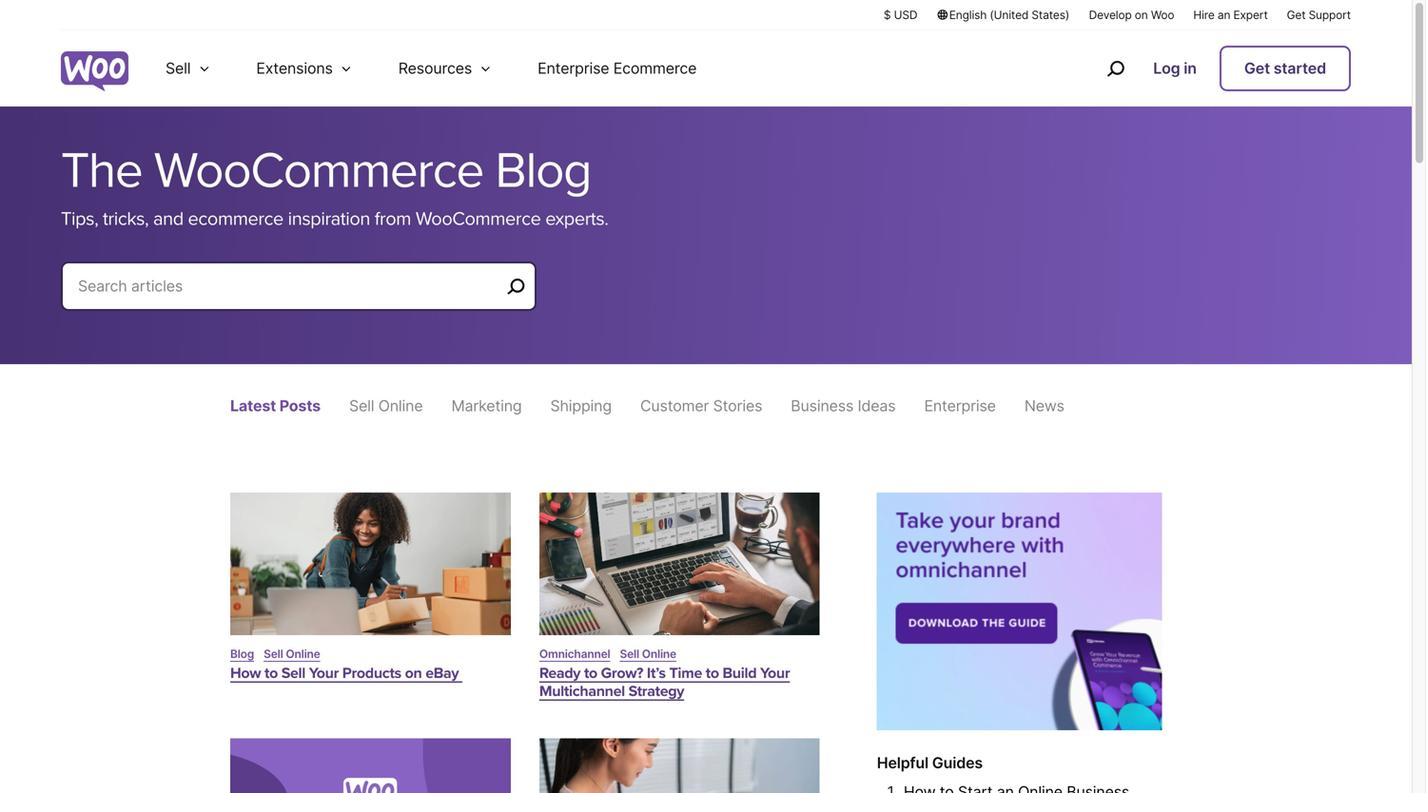 Task type: describe. For each thing, give the bounding box(es) containing it.
(united
[[990, 8, 1029, 22]]

enterprise ecommerce
[[538, 59, 697, 78]]

omnichannel link
[[539, 648, 610, 661]]

inspiration
[[288, 207, 370, 230]]

news
[[1025, 397, 1065, 415]]

strategy
[[629, 683, 684, 701]]

develop on woo
[[1089, 8, 1174, 22]]

ready
[[539, 665, 581, 683]]

shipping link
[[550, 397, 612, 415]]

online for ready to grow? it's time to build your multichannel strategy
[[642, 648, 676, 661]]

enterprise ecommerce link
[[515, 30, 720, 107]]

tricks,
[[103, 207, 149, 230]]

enterprise for enterprise ecommerce
[[538, 59, 609, 78]]

omnichannel
[[539, 648, 610, 661]]

online for how to sell your products on ebay
[[286, 648, 320, 661]]

resources button
[[376, 30, 515, 107]]

grow?
[[601, 665, 643, 683]]

3 to from the left
[[706, 665, 719, 683]]

search image
[[1100, 53, 1131, 84]]

products
[[342, 665, 401, 683]]

your inside omnichannel sell online ready to grow? it's time to build your multichannel strategy
[[760, 665, 790, 683]]

extensions button
[[233, 30, 376, 107]]

get started link
[[1220, 46, 1351, 91]]

support
[[1309, 8, 1351, 22]]

sell online link for blog
[[264, 648, 320, 661]]

sell online link for omnichannel
[[620, 648, 676, 661]]

customer stories
[[640, 397, 762, 415]]

marketing link
[[451, 397, 522, 415]]

sell inside omnichannel sell online ready to grow? it's time to build your multichannel strategy
[[620, 648, 639, 661]]

the
[[61, 141, 142, 201]]

log in
[[1153, 59, 1197, 78]]

ready to grow? it's time to build your multichannel strategy link
[[539, 665, 790, 701]]

how to sell your products on ebay link
[[230, 665, 462, 683]]

enterprise link
[[924, 397, 996, 415]]

from
[[375, 207, 411, 230]]

how
[[230, 665, 261, 683]]

sell online
[[349, 397, 423, 415]]

enterprise for enterprise link
[[924, 397, 996, 415]]

business
[[791, 397, 854, 415]]

english
[[949, 8, 987, 22]]

tips,
[[61, 207, 98, 230]]

helpful guides
[[877, 754, 983, 773]]

get started
[[1244, 59, 1326, 78]]

business ideas
[[791, 397, 896, 415]]

and
[[153, 207, 183, 230]]

helpful
[[877, 754, 929, 773]]

develop on woo link
[[1089, 7, 1174, 23]]

started
[[1274, 59, 1326, 78]]

log in link
[[1146, 48, 1204, 89]]



Task type: locate. For each thing, give the bounding box(es) containing it.
$
[[884, 8, 891, 22]]

get left the support
[[1287, 8, 1306, 22]]

1 vertical spatial blog
[[230, 648, 254, 661]]

0 horizontal spatial to
[[264, 665, 278, 683]]

1 horizontal spatial online
[[378, 397, 423, 415]]

in
[[1184, 59, 1197, 78]]

sell online link
[[349, 397, 423, 415], [264, 648, 320, 661], [620, 648, 676, 661]]

woocommerce
[[154, 141, 483, 201], [416, 207, 541, 230]]

ebay
[[425, 665, 459, 683]]

woocommerce right 'from'
[[416, 207, 541, 230]]

to inside "blog sell online how to sell your products on ebay"
[[264, 665, 278, 683]]

sell inside 'button'
[[166, 59, 191, 78]]

blog
[[495, 141, 591, 201], [230, 648, 254, 661]]

to for grow?
[[584, 665, 597, 683]]

it's
[[647, 665, 666, 683]]

sell online link up the it's
[[620, 648, 676, 661]]

1 horizontal spatial to
[[584, 665, 597, 683]]

sell online link right posts
[[349, 397, 423, 415]]

ideas
[[858, 397, 896, 415]]

build
[[723, 665, 757, 683]]

online inside "blog sell online how to sell your products on ebay"
[[286, 648, 320, 661]]

get support link
[[1287, 7, 1351, 23]]

to
[[264, 665, 278, 683], [584, 665, 597, 683], [706, 665, 719, 683]]

enterprise
[[538, 59, 609, 78], [924, 397, 996, 415]]

experts.
[[545, 207, 608, 230]]

customer stories link
[[640, 397, 762, 415]]

sell
[[166, 59, 191, 78], [349, 397, 374, 415], [264, 648, 283, 661], [620, 648, 639, 661], [281, 665, 305, 683]]

on inside "blog sell online how to sell your products on ebay"
[[405, 665, 422, 683]]

1 to from the left
[[264, 665, 278, 683]]

0 vertical spatial enterprise
[[538, 59, 609, 78]]

shipping
[[550, 397, 612, 415]]

2 your from the left
[[760, 665, 790, 683]]

multichannel
[[539, 683, 625, 701]]

online inside omnichannel sell online ready to grow? it's time to build your multichannel strategy
[[642, 648, 676, 661]]

1 vertical spatial on
[[405, 665, 422, 683]]

1 horizontal spatial your
[[760, 665, 790, 683]]

stories
[[713, 397, 762, 415]]

omnichannel sell online ready to grow? it's time to build your multichannel strategy
[[539, 648, 790, 701]]

woman shopping for clothes online image
[[539, 739, 820, 794]]

sell online link for latest posts
[[349, 397, 423, 415]]

to down omnichannel
[[584, 665, 597, 683]]

$ usd button
[[884, 7, 918, 23]]

enterprise right ideas
[[924, 397, 996, 415]]

sell online link right the blog link
[[264, 648, 320, 661]]

blog inside "blog sell online how to sell your products on ebay"
[[230, 648, 254, 661]]

hire an expert link
[[1193, 7, 1268, 23]]

online left 'marketing' link
[[378, 397, 423, 415]]

english (united states)
[[949, 8, 1069, 22]]

extensions
[[256, 59, 333, 78]]

business ideas link
[[791, 397, 896, 415]]

log
[[1153, 59, 1180, 78]]

get support
[[1287, 8, 1351, 22]]

hire
[[1193, 8, 1215, 22]]

get for get started
[[1244, 59, 1270, 78]]

0 horizontal spatial get
[[1244, 59, 1270, 78]]

usd
[[894, 8, 918, 22]]

1 horizontal spatial on
[[1135, 8, 1148, 22]]

2 horizontal spatial online
[[642, 648, 676, 661]]

1 horizontal spatial blog
[[495, 141, 591, 201]]

ecommerce
[[188, 207, 283, 230]]

2 to from the left
[[584, 665, 597, 683]]

latest posts
[[230, 397, 321, 415]]

0 vertical spatial on
[[1135, 8, 1148, 22]]

customer
[[640, 397, 709, 415]]

ready to grow? it's time to build your multichannel strategy image
[[539, 493, 820, 636]]

on inside develop on woo link
[[1135, 8, 1148, 22]]

2 horizontal spatial to
[[706, 665, 719, 683]]

get
[[1287, 8, 1306, 22], [1244, 59, 1270, 78]]

blog up experts.
[[495, 141, 591, 201]]

online up the it's
[[642, 648, 676, 661]]

to right how
[[264, 665, 278, 683]]

to for sell
[[264, 665, 278, 683]]

the woocommerce blog tips, tricks, and ecommerce inspiration from woocommerce experts.
[[61, 141, 608, 230]]

your right "build"
[[760, 665, 790, 683]]

hire an expert
[[1193, 8, 1268, 22]]

blog inside the woocommerce blog tips, tricks, and ecommerce inspiration from woocommerce experts.
[[495, 141, 591, 201]]

an
[[1218, 8, 1231, 22]]

2 horizontal spatial sell online link
[[620, 648, 676, 661]]

expert
[[1234, 8, 1268, 22]]

0 vertical spatial blog
[[495, 141, 591, 201]]

sell button
[[143, 30, 233, 107]]

blog link
[[230, 648, 254, 661]]

0 vertical spatial woocommerce
[[154, 141, 483, 201]]

guides
[[932, 754, 983, 773]]

online up how to sell your products on ebay link
[[286, 648, 320, 661]]

online
[[378, 397, 423, 415], [286, 648, 320, 661], [642, 648, 676, 661]]

ecommerce
[[613, 59, 697, 78]]

get inside get started link
[[1244, 59, 1270, 78]]

states)
[[1032, 8, 1069, 22]]

$ usd
[[884, 8, 918, 22]]

your inside "blog sell online how to sell your products on ebay"
[[309, 665, 339, 683]]

blog sell online how to sell your products on ebay
[[230, 648, 462, 683]]

how to sell your products on ebay image
[[230, 493, 511, 636]]

latest
[[230, 397, 276, 415]]

news link
[[1025, 397, 1065, 415]]

woocommerce up inspiration at left top
[[154, 141, 483, 201]]

marketing
[[451, 397, 522, 415]]

1 vertical spatial get
[[1244, 59, 1270, 78]]

posts
[[279, 397, 321, 415]]

Search articles search field
[[78, 273, 500, 300]]

english (united states) button
[[937, 7, 1070, 23]]

develop
[[1089, 8, 1132, 22]]

woo
[[1151, 8, 1174, 22]]

latest posts link
[[230, 397, 321, 415]]

0 horizontal spatial on
[[405, 665, 422, 683]]

to right time
[[706, 665, 719, 683]]

0 horizontal spatial sell online link
[[264, 648, 320, 661]]

0 horizontal spatial your
[[309, 665, 339, 683]]

0 horizontal spatial online
[[286, 648, 320, 661]]

time
[[669, 665, 702, 683]]

enterprise left ecommerce
[[538, 59, 609, 78]]

the woocommerce blog link
[[61, 141, 591, 201]]

None search field
[[61, 262, 537, 334]]

0 horizontal spatial enterprise
[[538, 59, 609, 78]]

get left the started
[[1244, 59, 1270, 78]]

on left the woo
[[1135, 8, 1148, 22]]

blog up how
[[230, 648, 254, 661]]

your left the products
[[309, 665, 339, 683]]

1 horizontal spatial sell online link
[[349, 397, 423, 415]]

0 vertical spatial get
[[1287, 8, 1306, 22]]

on left ebay on the bottom of the page
[[405, 665, 422, 683]]

1 horizontal spatial enterprise
[[924, 397, 996, 415]]

get inside get support link
[[1287, 8, 1306, 22]]

1 your from the left
[[309, 665, 339, 683]]

get for get support
[[1287, 8, 1306, 22]]

service navigation menu element
[[1066, 38, 1351, 99]]

1 vertical spatial enterprise
[[924, 397, 996, 415]]

your
[[309, 665, 339, 683], [760, 665, 790, 683]]

on
[[1135, 8, 1148, 22], [405, 665, 422, 683]]

1 vertical spatial woocommerce
[[416, 207, 541, 230]]

0 horizontal spatial blog
[[230, 648, 254, 661]]

resources
[[398, 59, 472, 78]]

1 horizontal spatial get
[[1287, 8, 1306, 22]]



Task type: vqa. For each thing, say whether or not it's contained in the screenshot.
"Sell Online" "link" to the middle
yes



